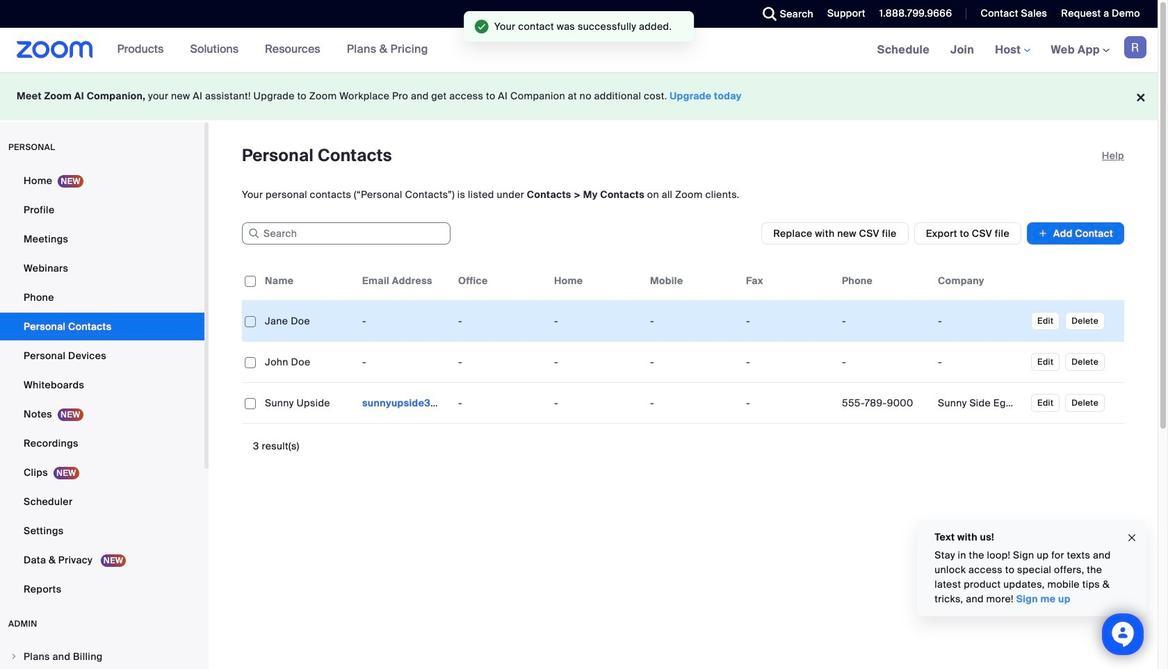 Task type: locate. For each thing, give the bounding box(es) containing it.
meetings navigation
[[867, 28, 1158, 73]]

personal menu menu
[[0, 167, 205, 605]]

success image
[[475, 19, 489, 33]]

profile picture image
[[1125, 36, 1147, 58]]

menu item
[[0, 644, 205, 670]]

banner
[[0, 28, 1158, 73]]

add image
[[1039, 227, 1048, 241]]

zoom logo image
[[17, 41, 93, 58]]

footer
[[0, 72, 1158, 120]]

application
[[242, 262, 1135, 435]]

right image
[[10, 653, 18, 662]]

Search Contacts Input text field
[[242, 223, 451, 245]]

cell
[[837, 307, 933, 335], [933, 307, 1029, 335], [837, 349, 933, 376], [933, 349, 1029, 376], [357, 390, 453, 417], [837, 390, 933, 417], [933, 390, 1029, 417]]



Task type: describe. For each thing, give the bounding box(es) containing it.
close image
[[1127, 531, 1138, 546]]

product information navigation
[[107, 28, 439, 72]]



Task type: vqa. For each thing, say whether or not it's contained in the screenshot.
Profile
no



